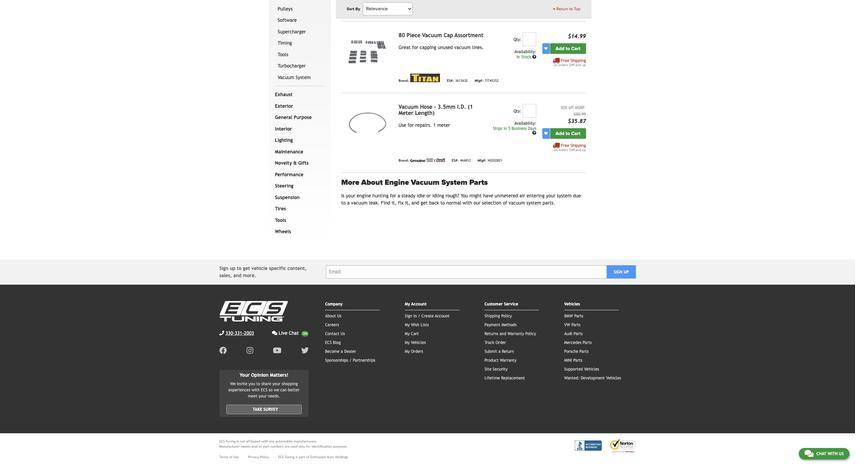 Task type: locate. For each thing, give the bounding box(es) containing it.
comments image inside chat with us link
[[805, 450, 814, 458]]

2 add to cart button from the top
[[550, 128, 586, 139]]

tools link up turbocharger
[[276, 49, 323, 61]]

0 vertical spatial availability:
[[515, 49, 537, 54]]

my up my wish lists link
[[405, 302, 410, 307]]

1 free from the top
[[561, 58, 570, 63]]

0 vertical spatial brand:
[[399, 7, 409, 11]]

vacuum up "or"
[[411, 178, 440, 187]]

0 vertical spatial account
[[411, 302, 427, 307]]

software link
[[276, 15, 323, 26]]

sort
[[347, 6, 355, 11]]

0 horizontal spatial part
[[263, 445, 270, 449]]

0 horizontal spatial about
[[325, 314, 336, 319]]

engine subcategories element
[[275, 0, 325, 86]]

vacuum system
[[278, 75, 311, 80]]

1 free shipping on orders $49 and up from the top
[[554, 58, 586, 67]]

payment methods link
[[485, 323, 517, 328]]

you
[[249, 382, 255, 387]]

30% off msrp $50.99 $35.87
[[561, 105, 586, 125]]

system down entering
[[527, 200, 541, 206]]

0 vertical spatial comments image
[[272, 331, 277, 336]]

up inside sign up to get vehicle specific content, sales, and more.
[[230, 266, 236, 271]]

my left the orders
[[405, 350, 410, 354]]

brand: up engine
[[399, 159, 409, 163]]

1 vertical spatial /
[[350, 358, 352, 363]]

1 horizontal spatial part
[[299, 456, 305, 459]]

for left repairs. at the top of the page
[[408, 122, 414, 128]]

to right you
[[256, 382, 260, 387]]

1 qty: from the top
[[514, 37, 522, 42]]

in left stock
[[517, 55, 520, 59]]

1 vertical spatial free
[[561, 143, 570, 148]]

vehicles up bmw parts
[[564, 302, 580, 307]]

tools inside engine subcategories element
[[278, 52, 288, 57]]

audi parts
[[564, 332, 583, 337]]

0 horizontal spatial system
[[527, 200, 541, 206]]

ecs left so
[[261, 388, 268, 393]]

days
[[528, 126, 537, 131]]

0 vertical spatial /
[[418, 314, 420, 319]]

mfg#: left n0202821
[[478, 159, 487, 163]]

0 vertical spatial tuning
[[226, 440, 236, 444]]

0 vertical spatial return
[[557, 6, 568, 11]]

my left wish at bottom
[[405, 323, 410, 328]]

site security link
[[485, 367, 508, 372]]

comments image
[[272, 331, 277, 336], [805, 450, 814, 458]]

1 vertical spatial free shipping on orders $49 and up
[[554, 143, 586, 152]]

tools down timing
[[278, 52, 288, 57]]

ecs for ecs tuning is part of enthusiast auto holdings
[[278, 456, 284, 459]]

sign for sign in / create account
[[405, 314, 412, 319]]

shipping policy link
[[485, 314, 512, 319]]

affiliated
[[246, 440, 260, 444]]

product warranty
[[485, 358, 517, 363]]

es#: for 3.5mm
[[452, 159, 459, 163]]

1 vertical spatial is
[[296, 456, 298, 459]]

availability: up business
[[515, 121, 537, 126]]

orders for vacuum hose - 3.5mm i.d. (1 meter length)
[[559, 148, 568, 152]]

es#466812 - n0202821 - vacuum hose - 3.5mm i.d. (1 meter length) - use for repairs. 1 meter - genuine volkswagen audi - audi volkswagen image
[[341, 104, 393, 143]]

2 brand: from the top
[[399, 79, 409, 83]]

gifts
[[298, 161, 309, 166]]

have
[[483, 193, 493, 199]]

1 vertical spatial add to cart button
[[550, 128, 586, 139]]

use inside terms of use link
[[234, 456, 239, 459]]

2 vertical spatial policy
[[260, 456, 269, 459]]

$49 down $35.87
[[569, 148, 575, 152]]

to down $35.87
[[566, 131, 570, 136]]

parts down 'mercedes parts'
[[580, 350, 589, 354]]

1 horizontal spatial vacuum
[[454, 45, 471, 50]]

account
[[411, 302, 427, 307], [435, 314, 450, 319]]

porsche parts
[[564, 350, 589, 354]]

msrp
[[575, 105, 585, 110]]

0 vertical spatial $49
[[569, 63, 575, 67]]

warranty up security
[[500, 358, 517, 363]]

1 horizontal spatial is
[[296, 456, 298, 459]]

sponsorships / partnerships link
[[325, 358, 376, 363]]

vacuum down assortment
[[454, 45, 471, 50]]

tires link
[[274, 204, 323, 215]]

0 vertical spatial policy
[[501, 314, 512, 319]]

comments image left live
[[272, 331, 277, 336]]

your up we
[[273, 382, 281, 387]]

exterior
[[275, 103, 293, 109]]

more
[[341, 178, 359, 187]]

sponsorships
[[325, 358, 348, 363]]

careers
[[325, 323, 339, 328]]

shopping
[[282, 382, 298, 387]]

0 vertical spatial system
[[296, 75, 311, 80]]

dealer
[[344, 350, 356, 354]]

cart down wish at bottom
[[411, 332, 419, 337]]

share
[[261, 382, 271, 387]]

qty: up business
[[514, 109, 522, 114]]

vehicles up the wanted: development vehicles
[[584, 367, 599, 372]]

0 vertical spatial free shipping on orders $49 and up
[[554, 58, 586, 67]]

on for vacuum hose - 3.5mm i.d. (1 meter length)
[[554, 148, 558, 152]]

1 vertical spatial about
[[325, 314, 336, 319]]

purpose
[[294, 115, 312, 120]]

add to cart button for vacuum hose - 3.5mm i.d. (1 meter length)
[[550, 128, 586, 139]]

1 horizontal spatial /
[[418, 314, 420, 319]]

sign inside button
[[614, 270, 623, 275]]

es#: left 3613632
[[447, 79, 454, 83]]

2 free from the top
[[561, 143, 570, 148]]

return right caret up icon
[[557, 6, 568, 11]]

is down used on the left bottom of page
[[296, 456, 298, 459]]

1 orders from the top
[[559, 63, 568, 67]]

ecs for ecs blog
[[325, 341, 332, 346]]

wheels
[[275, 229, 291, 235]]

1 vertical spatial system
[[527, 200, 541, 206]]

free shipping on orders $49 and up down $35.87
[[554, 143, 586, 152]]

my wish lists
[[405, 323, 429, 328]]

stock
[[521, 55, 531, 59]]

qty: for vacuum hose - 3.5mm i.d. (1 meter length)
[[514, 109, 522, 114]]

not
[[240, 440, 245, 444]]

purposes.
[[333, 445, 348, 449]]

tools link up wheels
[[274, 215, 323, 227]]

ecs for ecs tuning is not affiliated with any automobile manufacturers. manufacturer names and/or part numbers are used only for identification purposes.
[[219, 440, 225, 444]]

0 vertical spatial add to wish list image
[[545, 47, 548, 50]]

2 horizontal spatial policy
[[526, 332, 536, 337]]

system down turbocharger link
[[296, 75, 311, 80]]

2 vertical spatial cart
[[411, 332, 419, 337]]

part inside ecs tuning is not affiliated with any automobile manufacturers. manufacturer names and/or part numbers are used only for identification purposes.
[[263, 445, 270, 449]]

0 vertical spatial us
[[337, 314, 342, 319]]

0 vertical spatial add to cart
[[556, 46, 581, 51]]

qty: up in stock
[[514, 37, 522, 42]]

orders down $14.99
[[559, 63, 568, 67]]

parts down the porsche parts
[[574, 358, 583, 363]]

comments image left chat with us
[[805, 450, 814, 458]]

lighting link
[[274, 135, 323, 146]]

0 vertical spatial on
[[554, 63, 558, 67]]

and up order
[[500, 332, 506, 337]]

1 horizontal spatial sign
[[405, 314, 412, 319]]

wanted: development vehicles
[[564, 376, 621, 381]]

2 free shipping on orders $49 and up from the top
[[554, 143, 586, 152]]

get inside is your engine hunting for a steady idle or idling rough? you might have unmetered air entering your system due to a vacuum leak. find it, fix it, and get back to normal with our selection of vacuum system parts.
[[421, 200, 428, 206]]

0 horizontal spatial return
[[502, 350, 514, 354]]

is inside ecs tuning is not affiliated with any automobile manufacturers. manufacturer names and/or part numbers are used only for identification purposes.
[[237, 440, 239, 444]]

0 vertical spatial is
[[237, 440, 239, 444]]

1 add to cart button from the top
[[550, 43, 586, 54]]

tools down tires
[[275, 218, 286, 223]]

1 vertical spatial on
[[554, 148, 558, 152]]

parts up 'mercedes parts'
[[574, 332, 583, 337]]

1 vertical spatial policy
[[526, 332, 536, 337]]

2 add to cart from the top
[[556, 131, 581, 136]]

sign inside sign up to get vehicle specific content, sales, and more.
[[219, 266, 229, 271]]

suspension link
[[274, 192, 323, 204]]

1 vertical spatial use
[[234, 456, 239, 459]]

1 horizontal spatial get
[[421, 200, 428, 206]]

-
[[434, 104, 436, 110]]

vacuum down air
[[509, 200, 525, 206]]

0 horizontal spatial is
[[237, 440, 239, 444]]

site
[[485, 367, 492, 372]]

novelty & gifts
[[275, 161, 309, 166]]

cart down $14.99
[[571, 46, 581, 51]]

turbocharger
[[278, 63, 306, 69]]

0 vertical spatial mfg#:
[[475, 79, 484, 83]]

2 horizontal spatial vacuum
[[509, 200, 525, 206]]

2 availability: from the top
[[515, 121, 537, 126]]

1 $49 from the top
[[569, 63, 575, 67]]

customer
[[485, 302, 503, 307]]

ecs down "numbers" on the bottom left of page
[[278, 456, 284, 459]]

lines.
[[472, 45, 484, 50]]

for right great
[[412, 45, 418, 50]]

free down $14.99
[[561, 58, 570, 63]]

2 $49 from the top
[[569, 148, 575, 152]]

80 piece vacuum cap assortment
[[399, 32, 484, 38]]

mfg#: n0202821
[[478, 159, 503, 163]]

0 vertical spatial in
[[517, 55, 520, 59]]

1 my from the top
[[405, 302, 410, 307]]

1 vertical spatial availability:
[[515, 121, 537, 126]]

orders down $35.87
[[559, 148, 568, 152]]

tires
[[275, 206, 286, 212]]

free for vacuum hose - 3.5mm i.d. (1 meter length)
[[561, 143, 570, 148]]

0 vertical spatial tools
[[278, 52, 288, 57]]

opinion
[[251, 373, 269, 378]]

sign for sign up
[[614, 270, 623, 275]]

exhaust
[[275, 92, 293, 97]]

$49 down $14.99
[[569, 63, 575, 67]]

sign in / create account link
[[405, 314, 450, 319]]

warranty down methods
[[508, 332, 524, 337]]

suspension
[[275, 195, 300, 200]]

comments image for chat
[[805, 450, 814, 458]]

1 vertical spatial tools link
[[274, 215, 323, 227]]

0 vertical spatial orders
[[559, 63, 568, 67]]

parts
[[470, 178, 488, 187], [574, 314, 584, 319], [572, 323, 581, 328], [574, 332, 583, 337], [583, 341, 592, 346], [580, 350, 589, 354], [574, 358, 583, 363]]

1 vertical spatial cart
[[571, 131, 581, 136]]

lighting
[[275, 138, 293, 143]]

Email email field
[[326, 266, 607, 279]]

us for contact us
[[341, 332, 345, 337]]

it, right the fix
[[405, 200, 410, 206]]

add to wish list image for vacuum hose - 3.5mm i.d. (1 meter length)
[[545, 132, 548, 135]]

free shipping on orders $49 and up down $14.99
[[554, 58, 586, 67]]

parts right bmw
[[574, 314, 584, 319]]

availability: for 80 piece vacuum cap assortment
[[515, 49, 537, 54]]

add for 80 piece vacuum cap assortment
[[556, 46, 565, 51]]

question circle image
[[532, 55, 537, 59]]

system up rough?
[[442, 178, 468, 187]]

your up parts.
[[546, 193, 556, 199]]

continental - corporate logo image
[[411, 2, 439, 10]]

1 vertical spatial $49
[[569, 148, 575, 152]]

and right sales,
[[233, 273, 242, 279]]

es#: left 466812
[[452, 159, 459, 163]]

1 add from the top
[[556, 46, 565, 51]]

return to top link
[[553, 6, 581, 12]]

2 orders from the top
[[559, 148, 568, 152]]

qty: for 80 piece vacuum cap assortment
[[514, 37, 522, 42]]

1 vertical spatial return
[[502, 350, 514, 354]]

my for my vehicles
[[405, 341, 410, 346]]

1 vertical spatial add to cart
[[556, 131, 581, 136]]

0 vertical spatial shipping
[[571, 58, 586, 63]]

free shipping on orders $49 and up for 80 piece vacuum cap assortment
[[554, 58, 586, 67]]

account right create
[[435, 314, 450, 319]]

maintenance
[[275, 149, 303, 155]]

part down only
[[299, 456, 305, 459]]

/ down dealer
[[350, 358, 352, 363]]

0 vertical spatial add
[[556, 46, 565, 51]]

2 it, from the left
[[405, 200, 410, 206]]

1 horizontal spatial system
[[442, 178, 468, 187]]

1 horizontal spatial account
[[435, 314, 450, 319]]

more about engine vacuum system parts
[[341, 178, 488, 187]]

0 vertical spatial part
[[263, 445, 270, 449]]

1 availability: from the top
[[515, 49, 537, 54]]

1 add to cart from the top
[[556, 46, 581, 51]]

3613632
[[455, 79, 468, 83]]

mfg#: left tit45252
[[475, 79, 484, 83]]

2 on from the top
[[554, 148, 558, 152]]

5 my from the top
[[405, 350, 410, 354]]

up inside button
[[624, 270, 629, 275]]

policy for shipping policy
[[501, 314, 512, 319]]

brand: left 'continental - corporate logo'
[[399, 7, 409, 11]]

0 horizontal spatial account
[[411, 302, 427, 307]]

in
[[517, 55, 520, 59], [414, 314, 417, 319]]

get up the more.
[[243, 266, 250, 271]]

methods
[[502, 323, 517, 328]]

question circle image
[[532, 131, 537, 135]]

3 my from the top
[[405, 332, 410, 337]]

2003
[[244, 331, 254, 336]]

2 vertical spatial us
[[839, 452, 844, 457]]

facebook logo image
[[219, 347, 227, 355]]

my up "my vehicles" link
[[405, 332, 410, 337]]

0 horizontal spatial chat
[[289, 331, 299, 336]]

3 brand: from the top
[[399, 159, 409, 163]]

1 vertical spatial qty:
[[514, 109, 522, 114]]

&
[[294, 161, 297, 166]]

vw
[[564, 323, 570, 328]]

None number field
[[523, 32, 537, 46], [523, 104, 537, 118], [523, 32, 537, 46], [523, 104, 537, 118]]

payment
[[485, 323, 501, 328]]

1 on from the top
[[554, 63, 558, 67]]

and down idle
[[412, 200, 419, 206]]

tuning for part
[[285, 456, 295, 459]]

2 qty: from the top
[[514, 109, 522, 114]]

0 horizontal spatial vacuum
[[351, 200, 368, 206]]

automobile
[[276, 440, 293, 444]]

1 vertical spatial add to wish list image
[[545, 132, 548, 135]]

sign for sign up to get vehicle specific content, sales, and more.
[[219, 266, 229, 271]]

1 vertical spatial in
[[414, 314, 417, 319]]

you
[[461, 193, 468, 199]]

to down $14.99
[[566, 46, 570, 51]]

become a dealer
[[325, 350, 356, 354]]

2 vertical spatial shipping
[[485, 314, 500, 319]]

system left due at top
[[557, 193, 572, 199]]

vacuum down engine
[[351, 200, 368, 206]]

return down order
[[502, 350, 514, 354]]

cart
[[571, 46, 581, 51], [571, 131, 581, 136], [411, 332, 419, 337]]

add to cart button for 80 piece vacuum cap assortment
[[550, 43, 586, 54]]

add to cart button down $35.87
[[550, 128, 586, 139]]

parts for vw parts
[[572, 323, 581, 328]]

interior
[[275, 126, 292, 132]]

order
[[496, 341, 506, 346]]

0 horizontal spatial sign
[[219, 266, 229, 271]]

vacuum down turbocharger
[[278, 75, 294, 80]]

tuning
[[226, 440, 236, 444], [285, 456, 295, 459]]

0 horizontal spatial tuning
[[226, 440, 236, 444]]

1 horizontal spatial return
[[557, 6, 568, 11]]

ecs inside ecs tuning is not affiliated with any automobile manufacturers. manufacturer names and/or part numbers are used only for identification purposes.
[[219, 440, 225, 444]]

return to top
[[556, 6, 581, 11]]

my for my account
[[405, 302, 410, 307]]

2 my from the top
[[405, 323, 410, 328]]

tuning down are
[[285, 456, 295, 459]]

bmw parts link
[[564, 314, 584, 319]]

1
[[433, 122, 436, 128]]

with inside is your engine hunting for a steady idle or idling rough? you might have unmetered air entering your system due to a vacuum leak. find it, fix it, and get back to normal with our selection of vacuum system parts.
[[463, 200, 472, 206]]

for down manufacturers.
[[306, 445, 311, 449]]

use down meter
[[399, 122, 406, 128]]

0 horizontal spatial system
[[296, 75, 311, 80]]

in
[[504, 126, 507, 131]]

0 horizontal spatial it,
[[392, 200, 397, 206]]

live chat link
[[272, 330, 309, 337]]

shipping for vacuum hose - 3.5mm i.d. (1 meter length)
[[571, 143, 586, 148]]

us for about us
[[337, 314, 342, 319]]

part down any
[[263, 445, 270, 449]]

top
[[574, 6, 581, 11]]

in up wish at bottom
[[414, 314, 417, 319]]

cart down $35.87
[[571, 131, 581, 136]]

site security
[[485, 367, 508, 372]]

mercedes parts
[[564, 341, 592, 346]]

0 horizontal spatial use
[[234, 456, 239, 459]]

ecs inside we invite you to share your shopping experiences with ecs so we can better meet your needs.
[[261, 388, 268, 393]]

supercharger
[[278, 29, 306, 34]]

0 vertical spatial add to cart button
[[550, 43, 586, 54]]

to left vehicle at the bottom of page
[[237, 266, 242, 271]]

1 horizontal spatial system
[[557, 193, 572, 199]]

idling
[[432, 193, 444, 199]]

1 add to wish list image from the top
[[545, 47, 548, 50]]

my for my orders
[[405, 350, 410, 354]]

use right terms at the bottom left of the page
[[234, 456, 239, 459]]

add to cart for vacuum hose - 3.5mm i.d. (1 meter length)
[[556, 131, 581, 136]]

add to cart button down $14.99
[[550, 43, 586, 54]]

for up find
[[390, 193, 396, 199]]

1 vertical spatial chat
[[817, 452, 827, 457]]

for inside is your engine hunting for a steady idle or idling rough? you might have unmetered air entering your system due to a vacuum leak. find it, fix it, and get back to normal with our selection of vacuum system parts.
[[390, 193, 396, 199]]

parts for audi parts
[[574, 332, 583, 337]]

1 horizontal spatial policy
[[501, 314, 512, 319]]

to down the idling
[[441, 200, 445, 206]]

comments image for live
[[272, 331, 277, 336]]

/ left create
[[418, 314, 420, 319]]

my down my cart "link"
[[405, 341, 410, 346]]

off
[[569, 105, 574, 110]]

great for capping unused vacuum lines.
[[399, 45, 484, 50]]

cart for 80 piece vacuum cap assortment
[[571, 46, 581, 51]]

1 vertical spatial orders
[[559, 148, 568, 152]]

is
[[341, 193, 345, 199]]

4 my from the top
[[405, 341, 410, 346]]

1 vertical spatial comments image
[[805, 450, 814, 458]]

0 horizontal spatial get
[[243, 266, 250, 271]]

0 vertical spatial about
[[361, 178, 383, 187]]

of left enthusiast
[[306, 456, 310, 459]]

1 vertical spatial mfg#:
[[478, 159, 487, 163]]

use for repairs. 1 meter
[[399, 122, 450, 128]]

comments image inside 'live chat' link
[[272, 331, 277, 336]]

1 horizontal spatial chat
[[817, 452, 827, 457]]

my wish lists link
[[405, 323, 429, 328]]

availability: up stock
[[515, 49, 537, 54]]

3.5mm
[[438, 104, 456, 110]]

shipping down $35.87
[[571, 143, 586, 148]]

tuning inside ecs tuning is not affiliated with any automobile manufacturers. manufacturer names and/or part numbers are used only for identification purposes.
[[226, 440, 236, 444]]

vacuum left hose
[[399, 104, 419, 110]]

1 vertical spatial shipping
[[571, 143, 586, 148]]

parts for mercedes parts
[[583, 341, 592, 346]]

2 horizontal spatial sign
[[614, 270, 623, 275]]

is left not
[[237, 440, 239, 444]]

your
[[346, 193, 355, 199], [546, 193, 556, 199], [273, 382, 281, 387], [259, 394, 267, 399]]

1 horizontal spatial use
[[399, 122, 406, 128]]

use
[[399, 122, 406, 128], [234, 456, 239, 459]]

submit a return
[[485, 350, 514, 354]]

2 add from the top
[[556, 131, 565, 136]]

free down $35.87
[[561, 143, 570, 148]]

about up careers link
[[325, 314, 336, 319]]

to inside sign up to get vehicle specific content, sales, and more.
[[237, 266, 242, 271]]

0 vertical spatial free
[[561, 58, 570, 63]]

brand: left titan - corporate logo
[[399, 79, 409, 83]]

es#: for cap
[[447, 79, 454, 83]]

ecs tuning is part of enthusiast auto holdings
[[278, 456, 348, 459]]

add to wish list image
[[545, 47, 548, 50], [545, 132, 548, 135]]

vacuum inside the vacuum hose - 3.5mm i.d. (1 meter length)
[[399, 104, 419, 110]]

add to wish list image for 80 piece vacuum cap assortment
[[545, 47, 548, 50]]

1 vertical spatial system
[[442, 178, 468, 187]]

about
[[361, 178, 383, 187], [325, 314, 336, 319]]

2 add to wish list image from the top
[[545, 132, 548, 135]]

1 horizontal spatial it,
[[405, 200, 410, 206]]

parts right vw
[[572, 323, 581, 328]]

1 vertical spatial brand:
[[399, 79, 409, 83]]

add to cart down $35.87
[[556, 131, 581, 136]]

0 vertical spatial system
[[557, 193, 572, 199]]



Task type: vqa. For each thing, say whether or not it's contained in the screenshot.
Parts
yes



Task type: describe. For each thing, give the bounding box(es) containing it.
on for 80 piece vacuum cap assortment
[[554, 63, 558, 67]]

steering
[[275, 183, 294, 189]]

repairs.
[[415, 122, 432, 128]]

80 piece vacuum cap assortment link
[[399, 32, 484, 38]]

tuning for not
[[226, 440, 236, 444]]

1 brand: from the top
[[399, 7, 409, 11]]

replacement
[[501, 376, 525, 381]]

idle
[[417, 193, 425, 199]]

needs.
[[268, 394, 280, 399]]

$14.99
[[568, 33, 586, 40]]

leak.
[[369, 200, 380, 206]]

add for vacuum hose - 3.5mm i.d. (1 meter length)
[[556, 131, 565, 136]]

1 vertical spatial tools
[[275, 218, 286, 223]]

ecs tuning is not affiliated with any automobile manufacturers. manufacturer names and/or part numbers are used only for identification purposes.
[[219, 440, 348, 449]]

cap
[[444, 32, 453, 38]]

a right submit
[[499, 350, 501, 354]]

youtube logo image
[[273, 347, 282, 355]]

to down 'is' in the left of the page
[[341, 200, 346, 206]]

vw parts
[[564, 323, 581, 328]]

submit a return link
[[485, 350, 514, 354]]

become a dealer link
[[325, 350, 356, 354]]

availability: for vacuum hose - 3.5mm i.d. (1 meter length)
[[515, 121, 537, 126]]

a down more
[[347, 200, 350, 206]]

bmw parts
[[564, 314, 584, 319]]

1 horizontal spatial of
[[306, 456, 310, 459]]

a left dealer
[[341, 350, 343, 354]]

1 horizontal spatial in
[[517, 55, 520, 59]]

466812
[[460, 159, 471, 163]]

twitter logo image
[[301, 347, 309, 355]]

vacuum inside engine subcategories element
[[278, 75, 294, 80]]

for inside ecs tuning is not affiliated with any automobile manufacturers. manufacturer names and/or part numbers are used only for identification purposes.
[[306, 445, 311, 449]]

330-331-2003
[[226, 331, 254, 336]]

vehicles right development
[[606, 376, 621, 381]]

contact us
[[325, 332, 345, 337]]

sign up to get vehicle specific content, sales, and more.
[[219, 266, 307, 279]]

or
[[427, 193, 431, 199]]

vacuum up capping
[[422, 32, 442, 38]]

free shipping on orders $49 and up for vacuum hose - 3.5mm i.d. (1 meter length)
[[554, 143, 586, 152]]

product warranty link
[[485, 358, 517, 363]]

parts for porsche parts
[[580, 350, 589, 354]]

0 vertical spatial warranty
[[508, 332, 524, 337]]

vacuum system link
[[276, 72, 323, 83]]

with inside ecs tuning is not affiliated with any automobile manufacturers. manufacturer names and/or part numbers are used only for identification purposes.
[[261, 440, 268, 444]]

timing
[[278, 40, 292, 46]]

brand: for 80
[[399, 79, 409, 83]]

lifetime replacement
[[485, 376, 525, 381]]

instagram logo image
[[247, 347, 253, 355]]

my cart link
[[405, 332, 419, 337]]

only
[[299, 445, 305, 449]]

privacy
[[248, 456, 259, 459]]

supported vehicles link
[[564, 367, 599, 372]]

is for not
[[237, 440, 239, 444]]

pulleys link
[[276, 3, 323, 15]]

mini parts
[[564, 358, 583, 363]]

and down $35.87
[[576, 148, 581, 152]]

enthusiast auto holdings link
[[311, 455, 348, 460]]

mfg#: for 80 piece vacuum cap assortment
[[475, 79, 484, 83]]

parts for mini parts
[[574, 358, 583, 363]]

is your engine hunting for a steady idle or idling rough? you might have unmetered air entering your system due to a vacuum leak. find it, fix it, and get back to normal with our selection of vacuum system parts.
[[341, 193, 581, 206]]

unmetered
[[495, 193, 518, 199]]

air
[[520, 193, 525, 199]]

chat with us link
[[799, 449, 850, 460]]

1 horizontal spatial about
[[361, 178, 383, 187]]

system inside vacuum system link
[[296, 75, 311, 80]]

mfg#: for vacuum hose - 3.5mm i.d. (1 meter length)
[[478, 159, 487, 163]]

1 vertical spatial account
[[435, 314, 450, 319]]

330-
[[226, 331, 235, 336]]

1 vertical spatial warranty
[[500, 358, 517, 363]]

vehicles up the orders
[[411, 341, 426, 346]]

of inside is your engine hunting for a steady idle or idling rough? you might have unmetered air entering your system due to a vacuum leak. find it, fix it, and get back to normal with our selection of vacuum system parts.
[[503, 200, 507, 206]]

steering link
[[274, 181, 323, 192]]

$49 for vacuum hose - 3.5mm i.d. (1 meter length)
[[569, 148, 575, 152]]

to left top
[[570, 6, 573, 11]]

5
[[508, 126, 511, 131]]

brand: for vacuum
[[399, 159, 409, 163]]

blog
[[333, 341, 341, 346]]

supported
[[564, 367, 583, 372]]

to inside we invite you to share your shopping experiences with ecs so we can better meet your needs.
[[256, 382, 260, 387]]

add to cart for 80 piece vacuum cap assortment
[[556, 46, 581, 51]]

normal
[[447, 200, 461, 206]]

my orders link
[[405, 350, 423, 354]]

survey
[[264, 408, 278, 412]]

audi
[[564, 332, 573, 337]]

$49 for 80 piece vacuum cap assortment
[[569, 63, 575, 67]]

sponsorships / partnerships
[[325, 358, 376, 363]]

auto
[[327, 456, 334, 459]]

vacuum hose - 3.5mm i.d. (1 meter length)
[[399, 104, 473, 116]]

fix
[[398, 200, 404, 206]]

a up the fix
[[398, 193, 400, 199]]

engine
[[385, 178, 409, 187]]

$50.99
[[574, 112, 586, 117]]

(1
[[468, 104, 473, 110]]

sales,
[[219, 273, 232, 279]]

hunting
[[373, 193, 389, 199]]

supercharger link
[[276, 26, 323, 38]]

manufacturer
[[219, 445, 240, 449]]

get inside sign up to get vehicle specific content, sales, and more.
[[243, 266, 250, 271]]

names
[[241, 445, 251, 449]]

mini parts link
[[564, 358, 583, 363]]

0 vertical spatial chat
[[289, 331, 299, 336]]

shipping for 80 piece vacuum cap assortment
[[571, 58, 586, 63]]

we
[[274, 388, 279, 393]]

by
[[356, 6, 360, 11]]

careers link
[[325, 323, 339, 328]]

titan - corporate logo image
[[411, 74, 440, 82]]

find
[[381, 200, 390, 206]]

orders for 80 piece vacuum cap assortment
[[559, 63, 568, 67]]

your
[[240, 373, 250, 378]]

0 vertical spatial use
[[399, 122, 406, 128]]

your right 'is' in the left of the page
[[346, 193, 355, 199]]

free for 80 piece vacuum cap assortment
[[561, 58, 570, 63]]

interior link
[[274, 124, 323, 135]]

parts up might
[[470, 178, 488, 187]]

experiences
[[229, 388, 250, 393]]

can
[[280, 388, 287, 393]]

my for my wish lists
[[405, 323, 410, 328]]

phone image
[[219, 331, 224, 336]]

ecs tuning image
[[219, 301, 288, 322]]

1 vertical spatial part
[[299, 456, 305, 459]]

novelty & gifts link
[[274, 158, 323, 169]]

and inside sign up to get vehicle specific content, sales, and more.
[[233, 273, 242, 279]]

my vehicles link
[[405, 341, 426, 346]]

wish
[[411, 323, 420, 328]]

parts for bmw parts
[[574, 314, 584, 319]]

vacuum hose - 3.5mm i.d. (1 meter length) link
[[399, 104, 473, 116]]

steady
[[402, 193, 416, 199]]

1 it, from the left
[[392, 200, 397, 206]]

great
[[399, 45, 411, 50]]

330-331-2003 link
[[219, 330, 254, 337]]

so
[[269, 388, 273, 393]]

manufacturers.
[[294, 440, 317, 444]]

es#3613632 - tit45252 - 80 piece vacuum cap assortment - great for capping unused vacuum lines. - titan - audi bmw volkswagen mercedes benz mini porsche image
[[341, 32, 393, 71]]

policy for privacy policy
[[260, 456, 269, 459]]

rough?
[[446, 193, 460, 199]]

contact
[[325, 332, 340, 337]]

maintenance link
[[274, 146, 323, 158]]

with inside we invite you to share your shopping experiences with ecs so we can better meet your needs.
[[252, 388, 260, 393]]

cart for vacuum hose - 3.5mm i.d. (1 meter length)
[[571, 131, 581, 136]]

take survey
[[253, 408, 278, 412]]

my for my cart
[[405, 332, 410, 337]]

and down $14.99
[[576, 63, 581, 67]]

genuine volkswagen audi - corporate logo image
[[411, 159, 445, 162]]

track order link
[[485, 341, 506, 346]]

$35.87
[[568, 118, 586, 125]]

caret up image
[[553, 7, 556, 11]]

your right meet
[[259, 394, 267, 399]]

create
[[422, 314, 434, 319]]

0 vertical spatial tools link
[[276, 49, 323, 61]]

sort by
[[347, 6, 360, 11]]

timing link
[[276, 38, 323, 49]]

0 horizontal spatial of
[[229, 456, 232, 459]]

content,
[[288, 266, 307, 271]]

is for part
[[296, 456, 298, 459]]

and/or
[[252, 445, 262, 449]]

selection
[[482, 200, 502, 206]]

and inside is your engine hunting for a steady idle or idling rough? you might have unmetered air entering your system due to a vacuum leak. find it, fix it, and get back to normal with our selection of vacuum system parts.
[[412, 200, 419, 206]]



